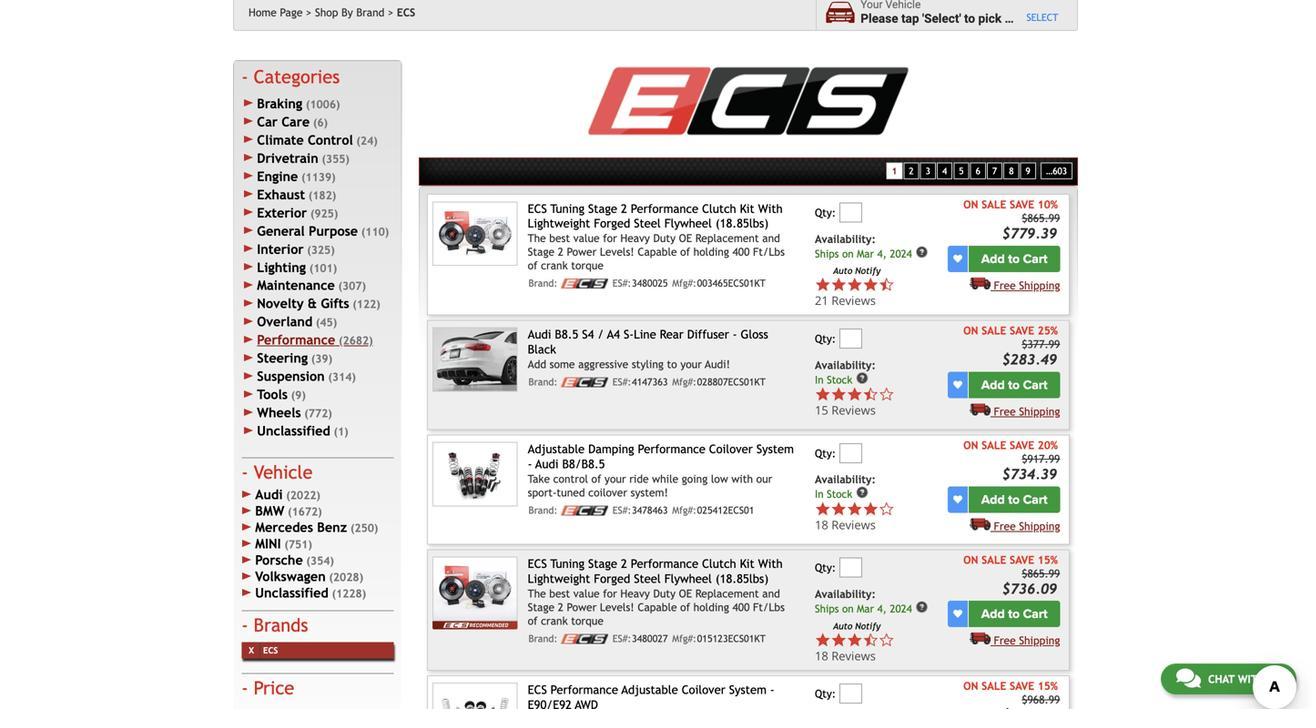Task type: describe. For each thing, give the bounding box(es) containing it.
control
[[308, 132, 353, 147]]

availability: ships on mar 4, 2024 for 18 reviews
[[815, 588, 912, 615]]

brand: for $734.39
[[529, 505, 558, 516]]

notify for 21 reviews
[[855, 265, 881, 276]]

$779.39
[[1002, 226, 1058, 242]]

brands
[[254, 615, 308, 636]]

028807ecs01kt
[[697, 377, 766, 388]]

add to cart button for $779.39
[[969, 246, 1060, 272]]

aggressive
[[578, 358, 629, 371]]

torque for 18 reviews
[[571, 615, 604, 627]]

capable for 21 reviews
[[638, 245, 677, 258]]

empty star image for 18 reviews
[[879, 501, 895, 517]]

15
[[815, 402, 829, 418]]

5 link
[[954, 163, 970, 179]]

(1228)
[[332, 588, 366, 600]]

home page link
[[249, 6, 312, 19]]

free for $283.49
[[994, 405, 1016, 418]]

&
[[308, 296, 317, 311]]

(925)
[[310, 207, 338, 220]]

forged for 21 reviews
[[594, 216, 630, 231]]

to inside audi b8.5 s4 / a4 s-line rear diffuser - gloss black add some aggressive styling to your audi!
[[667, 358, 677, 371]]

some
[[550, 358, 575, 371]]

add to wish list image for $779.39
[[954, 254, 963, 264]]

the for 21 reviews
[[528, 232, 546, 244]]

half star image for 18 reviews
[[863, 632, 879, 648]]

(122)
[[353, 298, 381, 311]]

(18.85lbs) for 18 reviews
[[716, 572, 769, 586]]

maintenance
[[257, 278, 335, 293]]

es#: for $734.39
[[613, 505, 631, 516]]

auto for 21
[[833, 265, 853, 276]]

power for 21 reviews
[[567, 245, 597, 258]]

steel for 18 reviews
[[634, 572, 661, 586]]

$865.99 for $779.39
[[1022, 212, 1060, 225]]

auto notify for 21 reviews
[[833, 265, 881, 276]]

lighting
[[257, 260, 306, 275]]

free shipping image for $736.09
[[970, 632, 991, 645]]

rear
[[660, 328, 684, 342]]

care
[[282, 114, 310, 129]]

$968.99
[[1022, 694, 1060, 706]]

going
[[682, 473, 708, 485]]

auto for 18
[[833, 621, 853, 631]]

purpose
[[309, 223, 358, 238]]

sale for $779.39
[[982, 198, 1007, 211]]

availability: for $734.39
[[815, 473, 876, 486]]

…603 link
[[1041, 163, 1073, 179]]

ecs - corporate logo image for $283.49
[[561, 377, 608, 387]]

stock for 15
[[827, 374, 853, 386]]

ecs inside ecs performance adjustable coilover system - e90/e92 awd
[[528, 683, 547, 697]]

question sign image for $779.39
[[916, 246, 928, 258]]

empty star image for 15 reviews
[[879, 387, 895, 402]]

shipping for $283.49
[[1019, 405, 1060, 418]]

with up 003465ecs01kt
[[758, 202, 783, 216]]

coilover for performance
[[709, 442, 753, 456]]

ecs right x
[[263, 646, 278, 656]]

(39)
[[311, 353, 333, 365]]

categories braking (1006) car care (6) climate control (24) drivetrain (355) engine (1139) exhaust (182) exterior (925) general purpose (110) interior (325) lighting (101) maintenance (307) novelty & gifts (122) overland (45) performance (2682) steering (39) suspension (314) tools (9) wheels (772) unclassified (1)
[[254, 66, 389, 439]]

free shipping image for $779.39
[[970, 277, 991, 289]]

unclassified inside categories braking (1006) car care (6) climate control (24) drivetrain (355) engine (1139) exhaust (182) exterior (925) general purpose (110) interior (325) lighting (101) maintenance (307) novelty & gifts (122) overland (45) performance (2682) steering (39) suspension (314) tools (9) wheels (772) unclassified (1)
[[257, 424, 330, 439]]

your inside adjustable damping performance coilover system - audi b8/b8.5 take control of your ride while going low with our sport-tuned coilover system!
[[605, 473, 626, 485]]

reviews for empty star image
[[832, 648, 876, 664]]

exterior
[[257, 205, 307, 220]]

free shipping for $734.39
[[994, 520, 1060, 533]]

mar for 21 reviews
[[857, 248, 874, 260]]

volkswagen
[[255, 569, 326, 584]]

mar for 18 reviews
[[857, 603, 874, 615]]

chat with us
[[1208, 673, 1281, 686]]

system!
[[631, 486, 668, 499]]

reviews for empty star icon in the 15 reviews link
[[832, 402, 876, 418]]

page
[[280, 6, 303, 19]]

6
[[976, 166, 981, 176]]

(2028)
[[329, 571, 363, 584]]

a
[[1005, 11, 1012, 26]]

save inside on sale save 15% $968.99
[[1010, 680, 1035, 693]]

chat
[[1208, 673, 1235, 686]]

value for 21 reviews
[[574, 232, 600, 244]]

adjustable damping performance coilover system - audi b8/b8.5 link
[[528, 442, 794, 471]]

7
[[993, 166, 997, 176]]

025412ecs01
[[697, 505, 754, 516]]

(772)
[[304, 407, 332, 420]]

3 18 reviews link from the top
[[815, 616, 945, 664]]

awd
[[575, 698, 598, 709]]

shop by brand
[[315, 6, 385, 19]]

(101)
[[309, 262, 337, 274]]

ecs tuning stage 2 performance clutch kit with lightweight forged steel flywheel (18.85lbs) the best value for heavy duty oe replacement and stage 2 power levels! capable of holding 400 ft/lbs of crank torque for 21 reviews
[[528, 202, 785, 272]]

half star image for 15 reviews
[[863, 387, 879, 402]]

20%
[[1038, 439, 1058, 452]]

of up es#: 3480025 mfg#: 003465ecs01kt
[[681, 245, 690, 258]]

general
[[257, 223, 305, 238]]

6 link
[[971, 163, 986, 179]]

4 18 reviews link from the top
[[815, 648, 895, 664]]

2 21 reviews link from the top
[[815, 292, 895, 309]]

3
[[926, 166, 931, 176]]

stock for 18
[[827, 488, 853, 501]]

notify for 18 reviews
[[855, 621, 881, 631]]

cart for $736.09
[[1023, 607, 1048, 622]]

half star image
[[879, 277, 895, 293]]

e90/e92
[[528, 698, 572, 709]]

(2682)
[[339, 334, 373, 347]]

of up es#: 3480027 mfg#: 015123ecs01kt
[[681, 601, 690, 614]]

3 link
[[920, 163, 936, 179]]

for for 18
[[603, 587, 617, 600]]

2 18 reviews link from the top
[[815, 517, 895, 533]]

unclassified inside vehicle audi (2022) bmw (1672) mercedes benz (250) mini (751) porsche (354) volkswagen (2028) unclassified (1228)
[[255, 586, 329, 601]]

4 link
[[937, 163, 953, 179]]

performance down 3478463
[[631, 557, 699, 571]]

lightweight for 21 reviews
[[528, 216, 591, 231]]

in for 18 reviews
[[815, 488, 824, 501]]

3478463
[[632, 505, 668, 516]]

of inside adjustable damping performance coilover system - audi b8/b8.5 take control of your ride while going low with our sport-tuned coilover system!
[[592, 473, 601, 485]]

audi inside vehicle audi (2022) bmw (1672) mercedes benz (250) mini (751) porsche (354) volkswagen (2028) unclassified (1228)
[[255, 487, 283, 502]]

15 reviews
[[815, 402, 876, 418]]

save for $283.49
[[1010, 324, 1035, 337]]

with up 015123ecs01kt
[[758, 557, 783, 571]]

es#: 3480025 mfg#: 003465ecs01kt
[[613, 278, 766, 289]]

by
[[342, 6, 353, 19]]

ecs performance adjustable coilover system - e90/e92 awd
[[528, 683, 775, 709]]

es#: 3478463 mfg#: 025412ecs01
[[613, 505, 754, 516]]

7 link
[[987, 163, 1003, 179]]

ecs right brand
[[397, 6, 415, 19]]

please tap 'select' to pick a vehicle
[[861, 11, 1054, 26]]

18 reviews for 1st 18 reviews link from the top
[[815, 517, 876, 533]]

on sale save 15% $865.99 $736.09
[[964, 554, 1060, 598]]

(250)
[[351, 522, 378, 535]]

take
[[528, 473, 550, 485]]

1 18 reviews link from the top
[[815, 501, 945, 533]]

- for ecs performance adjustable coilover system - e90/e92 awd
[[770, 683, 775, 697]]

es#: for $283.49
[[613, 377, 631, 388]]

capable for 18 reviews
[[638, 601, 677, 614]]

low
[[711, 473, 728, 485]]

availability: for $736.09
[[815, 588, 876, 601]]

kit for 18 reviews
[[740, 557, 755, 571]]

1 15 reviews link from the top
[[815, 387, 945, 418]]

$917.99
[[1022, 453, 1060, 466]]

overland
[[257, 314, 313, 329]]

audi inside adjustable damping performance coilover system - audi b8/b8.5 take control of your ride while going low with our sport-tuned coilover system!
[[536, 457, 559, 471]]

shipping for $734.39
[[1019, 520, 1060, 533]]

s-
[[624, 328, 634, 342]]

free for $734.39
[[994, 520, 1016, 533]]

black
[[528, 343, 556, 357]]

10%
[[1038, 198, 1058, 211]]

of right es#3480025 - 003465ecs01kt -  ecs tuning stage 2 performance clutch kit with lightweight forged steel flywheel (18.85lbs) - the best value for heavy duty oe replacement and stage 2 power levels! capable of holding 400 ft/lbs of crank torque - ecs - audi volkswagen image
[[528, 259, 538, 272]]

system for ecs performance adjustable coilover system - e90/e92 awd
[[729, 683, 767, 697]]

to left the pick
[[965, 11, 976, 26]]

mfg#: for $734.39
[[672, 505, 697, 516]]

flywheel for 21 reviews
[[665, 216, 712, 231]]

oe for 21 reviews
[[679, 232, 692, 244]]

levels! for 21 reviews
[[600, 245, 635, 258]]

ecs right es#3480027 - 015123ecs01kt -  ecs tuning stage 2 performance clutch kit with lightweight forged steel flywheel (18.85lbs) - the best value for heavy duty oe replacement and stage 2 power levels! capable of holding 400 ft/lbs of crank torque - ecs - volkswagen image
[[528, 557, 547, 571]]

heavy for 21 reviews
[[621, 232, 650, 244]]

8 link
[[1004, 163, 1020, 179]]

2 18 from the top
[[815, 648, 829, 664]]

on sale save 10% $865.99 $779.39
[[964, 198, 1060, 242]]

3480027
[[632, 633, 668, 645]]

sale for $736.09
[[982, 554, 1007, 567]]

ships for 21
[[815, 248, 839, 260]]

ecs tuning stage 2 performance clutch kit with lightweight forged steel flywheel (18.85lbs) the best value for heavy duty oe replacement and stage 2 power levels! capable of holding 400 ft/lbs of crank torque for 18 reviews
[[528, 557, 785, 627]]

performance inside ecs performance adjustable coilover system - e90/e92 awd
[[551, 683, 618, 697]]

2024 for 21 reviews
[[890, 248, 912, 260]]

heavy for 18 reviews
[[621, 587, 650, 600]]

(354)
[[306, 555, 334, 568]]

save for $734.39
[[1010, 439, 1035, 452]]

and for 18 reviews
[[763, 587, 780, 600]]

add for $734.39
[[982, 492, 1005, 508]]

(24)
[[356, 134, 378, 147]]

price
[[254, 678, 294, 699]]

availability: in stock for 15
[[815, 359, 876, 386]]

add to wish list image
[[954, 610, 963, 619]]

drivetrain
[[257, 151, 319, 166]]

on for $779.39
[[964, 198, 979, 211]]

on sale save 25% $377.99 $283.49
[[964, 324, 1060, 368]]

diffuser
[[687, 328, 729, 342]]

4147363
[[632, 377, 668, 388]]

5 qty: from the top
[[815, 688, 836, 701]]

wheels
[[257, 405, 301, 420]]

1 21 reviews link from the top
[[815, 260, 945, 309]]

(355)
[[322, 152, 350, 165]]

qty: for $779.39
[[815, 206, 836, 219]]

tuning for 18 reviews
[[551, 557, 585, 571]]

a4
[[607, 328, 620, 342]]

vehicle
[[1015, 11, 1054, 26]]

to for $734.39
[[1008, 492, 1020, 508]]

select link
[[1027, 12, 1059, 24]]



Task type: vqa. For each thing, say whether or not it's contained in the screenshot.
top Torque
yes



Task type: locate. For each thing, give the bounding box(es) containing it.
value for 18 reviews
[[574, 587, 600, 600]]

add to cart down the $734.39
[[982, 492, 1048, 508]]

car
[[257, 114, 278, 129]]

mfg#: right 4147363
[[672, 377, 697, 388]]

0 vertical spatial $865.99
[[1022, 212, 1060, 225]]

damping
[[588, 442, 634, 456]]

es#3478463 - 025412ecs01 - adjustable damping performance coilover system - audi b8/b8.5 - take control of your ride while going low with our sport-tuned coilover system! - ecs - audi image
[[432, 442, 518, 507]]

es#: 3480027 mfg#: 015123ecs01kt
[[613, 633, 766, 645]]

0 vertical spatial adjustable
[[528, 442, 585, 456]]

mini
[[255, 537, 281, 552]]

2 value from the top
[[574, 587, 600, 600]]

4 save from the top
[[1010, 554, 1035, 567]]

for for 21
[[603, 232, 617, 244]]

shipping up 20%
[[1019, 405, 1060, 418]]

1 link
[[887, 163, 903, 179]]

on
[[964, 198, 979, 211], [964, 324, 979, 337], [964, 439, 979, 452], [964, 554, 979, 567], [964, 680, 979, 693]]

1 forged from the top
[[594, 216, 630, 231]]

sale inside on sale save 10% $865.99 $779.39
[[982, 198, 1007, 211]]

0 vertical spatial free shipping image
[[970, 277, 991, 289]]

1 vertical spatial torque
[[571, 615, 604, 627]]

3 sale from the top
[[982, 439, 1007, 452]]

audi b8.5 s4 / a4 s-line rear diffuser - gloss black add some aggressive styling to your audi!
[[528, 328, 769, 371]]

coilover down es#: 3480027 mfg#: 015123ecs01kt
[[682, 683, 726, 697]]

1 steel from the top
[[634, 216, 661, 231]]

save inside the on sale save 15% $865.99 $736.09
[[1010, 554, 1035, 567]]

1 vertical spatial ships
[[815, 603, 839, 615]]

availability: ships on mar 4, 2024
[[815, 233, 912, 260], [815, 588, 912, 615]]

18 reviews for third 18 reviews link
[[815, 648, 876, 664]]

free shipping image
[[970, 403, 991, 416]]

mar
[[857, 248, 874, 260], [857, 603, 874, 615]]

0 vertical spatial steel
[[634, 216, 661, 231]]

0 vertical spatial -
[[733, 328, 737, 342]]

performance inside adjustable damping performance coilover system - audi b8/b8.5 take control of your ride while going low with our sport-tuned coilover system!
[[638, 442, 706, 456]]

sale
[[982, 198, 1007, 211], [982, 324, 1007, 337], [982, 439, 1007, 452], [982, 554, 1007, 567], [982, 680, 1007, 693]]

in left question sign icon
[[815, 488, 824, 501]]

0 vertical spatial replacement
[[696, 232, 759, 244]]

0 vertical spatial forged
[[594, 216, 630, 231]]

1 ft/lbs from the top
[[753, 245, 785, 258]]

0 vertical spatial flywheel
[[665, 216, 712, 231]]

add to cart for $779.39
[[982, 251, 1048, 267]]

1 auto notify from the top
[[833, 265, 881, 276]]

2 forged from the top
[[594, 572, 630, 586]]

0 vertical spatial (18.85lbs)
[[716, 216, 769, 231]]

1 horizontal spatial your
[[681, 358, 702, 371]]

1 vertical spatial availability: in stock
[[815, 473, 876, 501]]

on inside on sale save 20% $917.99 $734.39
[[964, 439, 979, 452]]

1 add to cart from the top
[[982, 251, 1048, 267]]

2 es#: from the top
[[613, 377, 631, 388]]

ecs tuning stage 2 performance clutch kit with lightweight forged steel flywheel (18.85lbs) link for 21
[[528, 202, 783, 231]]

4 qty: from the top
[[815, 562, 836, 574]]

0 vertical spatial and
[[763, 232, 780, 244]]

3480025
[[632, 278, 668, 289]]

2 duty from the top
[[653, 587, 676, 600]]

clutch for 18 reviews
[[702, 557, 737, 571]]

0 vertical spatial half star image
[[863, 387, 879, 402]]

2 vertical spatial question sign image
[[916, 601, 928, 614]]

1 free shipping from the top
[[994, 279, 1060, 292]]

save up '$736.09'
[[1010, 554, 1035, 567]]

0 vertical spatial mar
[[857, 248, 874, 260]]

(1)
[[334, 425, 348, 438]]

1 ecs - corporate logo image from the top
[[561, 279, 608, 289]]

brand: for $736.09
[[529, 633, 558, 645]]

question sign image
[[856, 487, 869, 499]]

tuned
[[557, 486, 585, 499]]

1 mfg#: from the top
[[672, 278, 697, 289]]

1 vertical spatial in
[[815, 488, 824, 501]]

2 ships from the top
[[815, 603, 839, 615]]

15% inside on sale save 15% $968.99
[[1038, 680, 1058, 693]]

15% up $968.99 on the right of the page
[[1038, 680, 1058, 693]]

free
[[994, 279, 1016, 292], [994, 405, 1016, 418], [994, 520, 1016, 533], [994, 635, 1016, 647]]

best for 21
[[549, 232, 570, 244]]

kit up 003465ecs01kt
[[740, 202, 755, 216]]

es#: left 3480027
[[613, 633, 631, 645]]

x ecs
[[249, 646, 278, 656]]

ecs up e90/e92
[[528, 683, 547, 697]]

crank right 'ecs tuning recommends this product.' image
[[541, 615, 568, 627]]

brand: for $283.49
[[529, 377, 558, 388]]

adjustable up 'b8/b8.5'
[[528, 442, 585, 456]]

1 auto from the top
[[833, 265, 853, 276]]

2 the from the top
[[528, 587, 546, 600]]

0 vertical spatial best
[[549, 232, 570, 244]]

1 vertical spatial oe
[[679, 587, 692, 600]]

crank for 21 reviews
[[541, 259, 568, 272]]

cart down $779.39
[[1023, 251, 1048, 267]]

$865.99 up '$736.09'
[[1022, 567, 1060, 580]]

(2022)
[[286, 489, 321, 502]]

sale inside on sale save 15% $968.99
[[982, 680, 1007, 693]]

1 18 from the top
[[815, 517, 829, 533]]

15% inside the on sale save 15% $865.99 $736.09
[[1038, 554, 1058, 567]]

3 save from the top
[[1010, 439, 1035, 452]]

1 vertical spatial availability: ships on mar 4, 2024
[[815, 588, 912, 615]]

torque up the awd
[[571, 615, 604, 627]]

4,
[[878, 248, 887, 260], [878, 603, 887, 615]]

0 vertical spatial availability: in stock
[[815, 359, 876, 386]]

auto
[[833, 265, 853, 276], [833, 621, 853, 631]]

reviews for half star icon
[[832, 292, 876, 309]]

0 vertical spatial the
[[528, 232, 546, 244]]

qty: for $734.39
[[815, 447, 836, 460]]

performance up the awd
[[551, 683, 618, 697]]

add right add to wish list image
[[982, 607, 1005, 622]]

coilover inside adjustable damping performance coilover system - audi b8/b8.5 take control of your ride while going low with our sport-tuned coilover system!
[[709, 442, 753, 456]]

save up the $377.99
[[1010, 324, 1035, 337]]

3 on from the top
[[964, 439, 979, 452]]

performance down the overland
[[257, 333, 335, 348]]

- inside adjustable damping performance coilover system - audi b8/b8.5 take control of your ride while going low with our sport-tuned coilover system!
[[528, 457, 532, 471]]

star image
[[831, 277, 847, 293], [847, 277, 863, 293], [831, 387, 847, 402], [847, 387, 863, 402], [815, 501, 831, 517], [847, 501, 863, 517], [815, 632, 831, 648], [847, 632, 863, 648]]

system for adjustable damping performance coilover system - audi b8/b8.5 take control of your ride while going low with our sport-tuned coilover system!
[[757, 442, 794, 456]]

0 vertical spatial in
[[815, 374, 824, 386]]

add for $283.49
[[982, 377, 1005, 393]]

1 vertical spatial best
[[549, 587, 570, 600]]

steel up 3480027
[[634, 572, 661, 586]]

1 vertical spatial mar
[[857, 603, 874, 615]]

1 capable from the top
[[638, 245, 677, 258]]

of right 'ecs tuning recommends this product.' image
[[528, 615, 538, 627]]

- inside audi b8.5 s4 / a4 s-line rear diffuser - gloss black add some aggressive styling to your audi!
[[733, 328, 737, 342]]

2 notify from the top
[[855, 621, 881, 631]]

1 mar from the top
[[857, 248, 874, 260]]

the right es#3480027 - 015123ecs01kt -  ecs tuning stage 2 performance clutch kit with lightweight forged steel flywheel (18.85lbs) - the best value for heavy duty oe replacement and stage 2 power levels! capable of holding 400 ft/lbs of crank torque - ecs - volkswagen image
[[528, 587, 546, 600]]

availability: in stock for 18
[[815, 473, 876, 501]]

1 vertical spatial the
[[528, 587, 546, 600]]

1 for from the top
[[603, 232, 617, 244]]

the
[[528, 232, 546, 244], [528, 587, 546, 600]]

0 vertical spatial power
[[567, 245, 597, 258]]

with left 'our'
[[732, 473, 753, 485]]

1 tuning from the top
[[551, 202, 585, 216]]

stock up 15 reviews
[[827, 374, 853, 386]]

add
[[982, 251, 1005, 267], [528, 358, 547, 371], [982, 377, 1005, 393], [982, 492, 1005, 508], [982, 607, 1005, 622]]

torque
[[571, 259, 604, 272], [571, 615, 604, 627]]

2 brand: from the top
[[529, 377, 558, 388]]

free for $779.39
[[994, 279, 1016, 292]]

auto notify for 18 reviews
[[833, 621, 881, 631]]

to down '$736.09'
[[1008, 607, 1020, 622]]

availability: for $779.39
[[815, 233, 876, 245]]

star image
[[815, 277, 831, 293], [863, 277, 879, 293], [815, 387, 831, 402], [831, 501, 847, 517], [863, 501, 879, 517], [831, 632, 847, 648]]

the right es#3480025 - 003465ecs01kt -  ecs tuning stage 2 performance clutch kit with lightweight forged steel flywheel (18.85lbs) - the best value for heavy duty oe replacement and stage 2 power levels! capable of holding 400 ft/lbs of crank torque - ecs - audi volkswagen image
[[528, 232, 546, 244]]

unclassified down wheels
[[257, 424, 330, 439]]

save inside on sale save 20% $917.99 $734.39
[[1010, 439, 1035, 452]]

1 vertical spatial empty star image
[[879, 501, 895, 517]]

free shipping for $779.39
[[994, 279, 1060, 292]]

on inside on sale save 10% $865.99 $779.39
[[964, 198, 979, 211]]

line
[[634, 328, 656, 342]]

4 add to cart button from the top
[[969, 601, 1060, 628]]

1 vertical spatial heavy
[[621, 587, 650, 600]]

1 vertical spatial holding
[[694, 601, 729, 614]]

add to cart button for $283.49
[[969, 372, 1060, 398]]

duty for 18
[[653, 587, 676, 600]]

ecs tuning stage 2 performance clutch kit with lightweight forged steel flywheel (18.85lbs) the best value for heavy duty oe replacement and stage 2 power levels! capable of holding 400 ft/lbs of crank torque up 3480025
[[528, 202, 785, 272]]

1 torque from the top
[[571, 259, 604, 272]]

2024 up half star icon
[[890, 248, 912, 260]]

1 vertical spatial duty
[[653, 587, 676, 600]]

2 free shipping image from the top
[[970, 518, 991, 530]]

0 vertical spatial oe
[[679, 232, 692, 244]]

replacement up 003465ecs01kt
[[696, 232, 759, 244]]

1 vertical spatial unclassified
[[255, 586, 329, 601]]

2 15 reviews link from the top
[[815, 402, 895, 418]]

porsche
[[255, 553, 303, 568]]

question sign image
[[916, 246, 928, 258], [856, 372, 869, 385], [916, 601, 928, 614]]

es#: for $779.39
[[613, 278, 631, 289]]

best for 18
[[549, 587, 570, 600]]

2 free shipping from the top
[[994, 405, 1060, 418]]

add to cart button down "$283.49"
[[969, 372, 1060, 398]]

ecs right es#3480025 - 003465ecs01kt -  ecs tuning stage 2 performance clutch kit with lightweight forged steel flywheel (18.85lbs) - the best value for heavy duty oe replacement and stage 2 power levels! capable of holding 400 ft/lbs of crank torque - ecs - audi volkswagen image
[[528, 202, 547, 216]]

es#4147363 - 028807ecs01kt - audi b8.5 s4 / a4 s-line rear diffuser - gloss black - add some aggressive styling to your audi! - ecs - audi image
[[432, 328, 518, 392]]

on inside on sale save 15% $968.99
[[964, 680, 979, 693]]

reviews left empty star image
[[832, 648, 876, 664]]

us
[[1268, 673, 1281, 686]]

4, up empty star image
[[878, 603, 887, 615]]

es#4000582 - 029310ecs01 - ecs performance adjustable coilover system - e90/e92 awd - improve the comfort, performance, and style of your e90! - ecs - bmw image
[[432, 683, 518, 709]]

free down $779.39
[[994, 279, 1016, 292]]

sale inside on sale save 20% $917.99 $734.39
[[982, 439, 1007, 452]]

1 vertical spatial (18.85lbs)
[[716, 572, 769, 586]]

1 free from the top
[[994, 279, 1016, 292]]

0 vertical spatial system
[[757, 442, 794, 456]]

1 vertical spatial -
[[528, 457, 532, 471]]

4 free shipping from the top
[[994, 635, 1060, 647]]

add to cart down '$736.09'
[[982, 607, 1048, 622]]

1 vertical spatial levels!
[[600, 601, 635, 614]]

4 es#: from the top
[[613, 633, 631, 645]]

2 $865.99 from the top
[[1022, 567, 1060, 580]]

1 vertical spatial 2024
[[890, 603, 912, 615]]

with inside adjustable damping performance coilover system - audi b8/b8.5 take control of your ride while going low with our sport-tuned coilover system!
[[732, 473, 753, 485]]

(182)
[[309, 189, 336, 202]]

holding for 21 reviews
[[694, 245, 729, 258]]

0 vertical spatial 400
[[733, 245, 750, 258]]

audi up black
[[528, 328, 551, 342]]

0 vertical spatial 2024
[[890, 248, 912, 260]]

1 2024 from the top
[[890, 248, 912, 260]]

1 horizontal spatial -
[[733, 328, 737, 342]]

interior
[[257, 242, 304, 257]]

sale inside the on sale save 15% $865.99 $736.09
[[982, 554, 1007, 567]]

x
[[249, 646, 254, 656]]

400 for 21 reviews
[[733, 245, 750, 258]]

tuning for 21 reviews
[[551, 202, 585, 216]]

oe for 18 reviews
[[679, 587, 692, 600]]

1 vertical spatial add to wish list image
[[954, 381, 963, 390]]

21
[[815, 292, 829, 309]]

2 ecs tuning stage 2 performance clutch kit with lightweight forged steel flywheel (18.85lbs) link from the top
[[528, 557, 783, 586]]

0 vertical spatial levels!
[[600, 245, 635, 258]]

0 vertical spatial lightweight
[[528, 216, 591, 231]]

2 mar from the top
[[857, 603, 874, 615]]

(325)
[[307, 243, 335, 256]]

gloss
[[741, 328, 769, 342]]

(45)
[[316, 316, 337, 329]]

ecs - corporate logo image for $736.09
[[561, 634, 608, 644]]

add to cart down $779.39
[[982, 251, 1048, 267]]

system inside ecs performance adjustable coilover system - e90/e92 awd
[[729, 683, 767, 697]]

sale inside on sale save 25% $377.99 $283.49
[[982, 324, 1007, 337]]

adjustable down 3480027
[[622, 683, 678, 697]]

shipping up 25%
[[1019, 279, 1060, 292]]

capable up 3480025
[[638, 245, 677, 258]]

ft/lbs up 015123ecs01kt
[[753, 601, 785, 614]]

adjustable
[[528, 442, 585, 456], [622, 683, 678, 697]]

empty star image inside 15 reviews link
[[879, 387, 895, 402]]

duty up 3480027
[[653, 587, 676, 600]]

1 vertical spatial value
[[574, 587, 600, 600]]

1 vertical spatial notify
[[855, 621, 881, 631]]

3 add to wish list image from the top
[[954, 495, 963, 504]]

1 vertical spatial flywheel
[[665, 572, 712, 586]]

ecs - corporate logo image for $734.39
[[561, 506, 608, 516]]

and for 21 reviews
[[763, 232, 780, 244]]

free shipping image up the on sale save 15% $865.99 $736.09
[[970, 518, 991, 530]]

4 cart from the top
[[1023, 607, 1048, 622]]

unclassified
[[257, 424, 330, 439], [255, 586, 329, 601]]

best right es#3480027 - 015123ecs01kt -  ecs tuning stage 2 performance clutch kit with lightweight forged steel flywheel (18.85lbs) - the best value for heavy duty oe replacement and stage 2 power levels! capable of holding 400 ft/lbs of crank torque - ecs - volkswagen image
[[549, 587, 570, 600]]

2 replacement from the top
[[696, 587, 759, 600]]

1 add to wish list image from the top
[[954, 254, 963, 264]]

free shipping up 20%
[[994, 405, 1060, 418]]

best right es#3480025 - 003465ecs01kt -  ecs tuning stage 2 performance clutch kit with lightweight forged steel flywheel (18.85lbs) - the best value for heavy duty oe replacement and stage 2 power levels! capable of holding 400 ft/lbs of crank torque - ecs - audi volkswagen image
[[549, 232, 570, 244]]

2 tuning from the top
[[551, 557, 585, 571]]

0 vertical spatial for
[[603, 232, 617, 244]]

4 brand: from the top
[[529, 633, 558, 645]]

on inside on sale save 25% $377.99 $283.49
[[964, 324, 979, 337]]

save inside on sale save 25% $377.99 $283.49
[[1010, 324, 1035, 337]]

4, for 18 reviews
[[878, 603, 887, 615]]

$734.39
[[1002, 466, 1058, 483]]

2 torque from the top
[[571, 615, 604, 627]]

0 vertical spatial kit
[[740, 202, 755, 216]]

audi up bmw
[[255, 487, 283, 502]]

free shipping image for $734.39
[[970, 518, 991, 530]]

2 crank from the top
[[541, 615, 568, 627]]

1 vertical spatial 4,
[[878, 603, 887, 615]]

1 vertical spatial forged
[[594, 572, 630, 586]]

free shipping up 25%
[[994, 279, 1060, 292]]

coilover up low
[[709, 442, 753, 456]]

0 vertical spatial 4,
[[878, 248, 887, 260]]

1 vertical spatial ecs tuning stage 2 performance clutch kit with lightweight forged steel flywheel (18.85lbs) link
[[528, 557, 783, 586]]

0 vertical spatial ecs tuning stage 2 performance clutch kit with lightweight forged steel flywheel (18.85lbs) the best value for heavy duty oe replacement and stage 2 power levels! capable of holding 400 ft/lbs of crank torque
[[528, 202, 785, 272]]

0 vertical spatial unclassified
[[257, 424, 330, 439]]

on for $734.39
[[964, 439, 979, 452]]

question sign image left add to wish list image
[[916, 601, 928, 614]]

bmw
[[255, 504, 284, 519]]

ecs tuning stage 2 performance clutch kit with lightweight forged steel flywheel (18.85lbs) link up 3480025
[[528, 202, 783, 231]]

clutch down 025412ecs01
[[702, 557, 737, 571]]

styling
[[632, 358, 664, 371]]

heavy up 3480027
[[621, 587, 650, 600]]

1 ships from the top
[[815, 248, 839, 260]]

1 shipping from the top
[[1019, 279, 1060, 292]]

2 for from the top
[[603, 587, 617, 600]]

your inside audi b8.5 s4 / a4 s-line rear diffuser - gloss black add some aggressive styling to your audi!
[[681, 358, 702, 371]]

ecs tuning stage 2 performance clutch kit with lightweight forged steel flywheel (18.85lbs) the best value for heavy duty oe replacement and stage 2 power levels! capable of holding 400 ft/lbs of crank torque
[[528, 202, 785, 272], [528, 557, 785, 627]]

15% up '$736.09'
[[1038, 554, 1058, 567]]

on sale save 15% $968.99
[[964, 680, 1060, 706]]

es#: 4147363 mfg#: 028807ecs01kt
[[613, 377, 766, 388]]

2 vertical spatial free shipping image
[[970, 632, 991, 645]]

ft/lbs for 21 reviews
[[753, 245, 785, 258]]

free shipping image
[[970, 277, 991, 289], [970, 518, 991, 530], [970, 632, 991, 645]]

3 reviews from the top
[[832, 517, 876, 533]]

steel for 21 reviews
[[634, 216, 661, 231]]

None text field
[[840, 203, 862, 223], [840, 443, 862, 463], [840, 684, 862, 704], [840, 203, 862, 223], [840, 443, 862, 463], [840, 684, 862, 704]]

1 vertical spatial system
[[729, 683, 767, 697]]

1 and from the top
[[763, 232, 780, 244]]

pick
[[979, 11, 1002, 26]]

1 15% from the top
[[1038, 554, 1058, 567]]

0 horizontal spatial -
[[528, 457, 532, 471]]

1 vertical spatial replacement
[[696, 587, 759, 600]]

1 vertical spatial your
[[605, 473, 626, 485]]

and up 003465ecs01kt
[[763, 232, 780, 244]]

1 vertical spatial 400
[[733, 601, 750, 614]]

es#: left 3480025
[[613, 278, 631, 289]]

add to cart button down '$736.09'
[[969, 601, 1060, 628]]

4 on from the top
[[964, 554, 979, 567]]

oe
[[679, 232, 692, 244], [679, 587, 692, 600]]

add to cart button
[[969, 246, 1060, 272], [969, 372, 1060, 398], [969, 487, 1060, 513], [969, 601, 1060, 628]]

add to cart down "$283.49"
[[982, 377, 1048, 393]]

heavy up 3480025
[[621, 232, 650, 244]]

on for 21
[[842, 248, 854, 260]]

15 reviews link
[[815, 387, 945, 418], [815, 402, 895, 418]]

free for $736.09
[[994, 635, 1016, 647]]

empty star image
[[879, 632, 895, 648]]

- inside ecs performance adjustable coilover system - e90/e92 awd
[[770, 683, 775, 697]]

0 vertical spatial 15%
[[1038, 554, 1058, 567]]

2 vertical spatial -
[[770, 683, 775, 697]]

1 18 reviews from the top
[[815, 517, 876, 533]]

2 empty star image from the top
[[879, 501, 895, 517]]

es#: for $736.09
[[613, 633, 631, 645]]

1 power from the top
[[567, 245, 597, 258]]

2 horizontal spatial -
[[770, 683, 775, 697]]

1 vertical spatial 18 reviews
[[815, 648, 876, 664]]

steering
[[257, 351, 308, 366]]

shop
[[315, 6, 338, 19]]

with
[[758, 202, 783, 216], [732, 473, 753, 485], [758, 557, 783, 571], [1238, 673, 1265, 686]]

performance up while
[[638, 442, 706, 456]]

auto notify up 21 reviews
[[833, 265, 881, 276]]

015123ecs01kt
[[697, 633, 766, 645]]

levels! up 3480025
[[600, 245, 635, 258]]

exhaust
[[257, 187, 305, 202]]

2 steel from the top
[[634, 572, 661, 586]]

1 on from the top
[[964, 198, 979, 211]]

-
[[733, 328, 737, 342], [528, 457, 532, 471], [770, 683, 775, 697]]

tap
[[902, 11, 919, 26]]

half star image
[[863, 387, 879, 402], [863, 632, 879, 648]]

1 vertical spatial coilover
[[682, 683, 726, 697]]

on
[[842, 248, 854, 260], [842, 603, 854, 615]]

sale for $283.49
[[982, 324, 1007, 337]]

2 add to cart button from the top
[[969, 372, 1060, 398]]

0 vertical spatial ft/lbs
[[753, 245, 785, 258]]

holding for 18 reviews
[[694, 601, 729, 614]]

auto notify up empty star image
[[833, 621, 881, 631]]

1 flywheel from the top
[[665, 216, 712, 231]]

0 vertical spatial crank
[[541, 259, 568, 272]]

comments image
[[1177, 668, 1201, 689]]

0 vertical spatial ships
[[815, 248, 839, 260]]

save left 10%
[[1010, 198, 1035, 211]]

ecs tuning recommends this product. image
[[432, 621, 518, 630]]

2 kit from the top
[[740, 557, 755, 571]]

(18.85lbs) up 003465ecs01kt
[[716, 216, 769, 231]]

mfg#: right 3480025
[[672, 278, 697, 289]]

0 vertical spatial availability: ships on mar 4, 2024
[[815, 233, 912, 260]]

0 vertical spatial auto notify
[[833, 265, 881, 276]]

(6)
[[313, 116, 328, 129]]

question sign image for $283.49
[[856, 372, 869, 385]]

2 reviews from the top
[[832, 402, 876, 418]]

free shipping
[[994, 279, 1060, 292], [994, 405, 1060, 418], [994, 520, 1060, 533], [994, 635, 1060, 647]]

0 vertical spatial clutch
[[702, 202, 737, 216]]

the for 18 reviews
[[528, 587, 546, 600]]

2 mfg#: from the top
[[672, 377, 697, 388]]

0 vertical spatial your
[[681, 358, 702, 371]]

0 vertical spatial empty star image
[[879, 387, 895, 402]]

add inside audi b8.5 s4 / a4 s-line rear diffuser - gloss black add some aggressive styling to your audi!
[[528, 358, 547, 371]]

audi b8.5 s4 / a4 s-line rear diffuser - gloss black link
[[528, 328, 769, 357]]

adjustable damping performance coilover system - audi b8/b8.5 take control of your ride while going low with our sport-tuned coilover system!
[[528, 442, 794, 499]]

1 vertical spatial clutch
[[702, 557, 737, 571]]

ecs tuning stage 2 performance clutch kit with lightweight forged steel flywheel (18.85lbs) link for 18
[[528, 557, 783, 586]]

400 up 003465ecs01kt
[[733, 245, 750, 258]]

chat with us link
[[1161, 664, 1297, 695]]

flywheel
[[665, 216, 712, 231], [665, 572, 712, 586]]

performance inside categories braking (1006) car care (6) climate control (24) drivetrain (355) engine (1139) exhaust (182) exterior (925) general purpose (110) interior (325) lighting (101) maintenance (307) novelty & gifts (122) overland (45) performance (2682) steering (39) suspension (314) tools (9) wheels (772) unclassified (1)
[[257, 333, 335, 348]]

0 horizontal spatial adjustable
[[528, 442, 585, 456]]

audi inside audi b8.5 s4 / a4 s-line rear diffuser - gloss black add some aggressive styling to your audi!
[[528, 328, 551, 342]]

replacement for 18 reviews
[[696, 587, 759, 600]]

0 vertical spatial notify
[[855, 265, 881, 276]]

our
[[757, 473, 773, 485]]

ft/lbs for 18 reviews
[[753, 601, 785, 614]]

home
[[249, 6, 277, 19]]

levels! for 18 reviews
[[600, 601, 635, 614]]

2 on from the top
[[964, 324, 979, 337]]

torque for 21 reviews
[[571, 259, 604, 272]]

1 horizontal spatial adjustable
[[622, 683, 678, 697]]

2 auto notify from the top
[[833, 621, 881, 631]]

2 stock from the top
[[827, 488, 853, 501]]

0 vertical spatial torque
[[571, 259, 604, 272]]

clutch for 21 reviews
[[702, 202, 737, 216]]

0 vertical spatial 18 reviews
[[815, 517, 876, 533]]

mfg#: for $779.39
[[672, 278, 697, 289]]

(18.85lbs) for 21 reviews
[[716, 216, 769, 231]]

$736.09
[[1002, 581, 1058, 598]]

1 vertical spatial auto
[[833, 621, 853, 631]]

tools
[[257, 387, 288, 402]]

to right styling
[[667, 358, 677, 371]]

es#: down coilover
[[613, 505, 631, 516]]

1 availability: ships on mar 4, 2024 from the top
[[815, 233, 912, 260]]

please
[[861, 11, 899, 26]]

1 value from the top
[[574, 232, 600, 244]]

1 heavy from the top
[[621, 232, 650, 244]]

stock left question sign icon
[[827, 488, 853, 501]]

1 vertical spatial ecs tuning stage 2 performance clutch kit with lightweight forged steel flywheel (18.85lbs) the best value for heavy duty oe replacement and stage 2 power levels! capable of holding 400 ft/lbs of crank torque
[[528, 557, 785, 627]]

performance up 3480025
[[631, 202, 699, 216]]

while
[[652, 473, 679, 485]]

heavy
[[621, 232, 650, 244], [621, 587, 650, 600]]

on inside the on sale save 15% $865.99 $736.09
[[964, 554, 979, 567]]

save up $968.99 on the right of the page
[[1010, 680, 1035, 693]]

2 cart from the top
[[1023, 377, 1048, 393]]

system up 'our'
[[757, 442, 794, 456]]

1 stock from the top
[[827, 374, 853, 386]]

3 ecs - corporate logo image from the top
[[561, 506, 608, 516]]

availability: ships on mar 4, 2024 for 21 reviews
[[815, 233, 912, 260]]

adjustable inside ecs performance adjustable coilover system - e90/e92 awd
[[622, 683, 678, 697]]

adjustable inside adjustable damping performance coilover system - audi b8/b8.5 take control of your ride while going low with our sport-tuned coilover system!
[[528, 442, 585, 456]]

$865.99 down 10%
[[1022, 212, 1060, 225]]

ft/lbs
[[753, 245, 785, 258], [753, 601, 785, 614]]

(1672)
[[288, 506, 322, 518]]

clutch up 003465ecs01kt
[[702, 202, 737, 216]]

shipping for $779.39
[[1019, 279, 1060, 292]]

cart down '$736.09'
[[1023, 607, 1048, 622]]

ecs - corporate logo image
[[561, 279, 608, 289], [561, 377, 608, 387], [561, 506, 608, 516], [561, 634, 608, 644]]

power
[[567, 245, 597, 258], [567, 601, 597, 614]]

availability: in stock up 15 reviews
[[815, 359, 876, 386]]

brand: down some on the bottom of page
[[529, 377, 558, 388]]

1 vertical spatial for
[[603, 587, 617, 600]]

1 vertical spatial capable
[[638, 601, 677, 614]]

1 vertical spatial half star image
[[863, 632, 879, 648]]

save inside on sale save 10% $865.99 $779.39
[[1010, 198, 1035, 211]]

15% for on sale save 15% $968.99
[[1038, 680, 1058, 693]]

$865.99 inside the on sale save 15% $865.99 $736.09
[[1022, 567, 1060, 580]]

2 qty: from the top
[[815, 332, 836, 345]]

to down the $734.39
[[1008, 492, 1020, 508]]

cart for $283.49
[[1023, 377, 1048, 393]]

0 vertical spatial stock
[[827, 374, 853, 386]]

1 vertical spatial and
[[763, 587, 780, 600]]

empty star image
[[879, 387, 895, 402], [879, 501, 895, 517]]

system
[[757, 442, 794, 456], [729, 683, 767, 697]]

with inside chat with us link
[[1238, 673, 1265, 686]]

2 in from the top
[[815, 488, 824, 501]]

and
[[763, 232, 780, 244], [763, 587, 780, 600]]

sport-
[[528, 486, 557, 499]]

4 sale from the top
[[982, 554, 1007, 567]]

climate
[[257, 132, 304, 147]]

18 reviews left empty star image
[[815, 648, 876, 664]]

4, for 21 reviews
[[878, 248, 887, 260]]

(18.85lbs)
[[716, 216, 769, 231], [716, 572, 769, 586]]

18
[[815, 517, 829, 533], [815, 648, 829, 664]]

0 vertical spatial tuning
[[551, 202, 585, 216]]

2 18 reviews from the top
[[815, 648, 876, 664]]

2 free from the top
[[994, 405, 1016, 418]]

2024 for 18 reviews
[[890, 603, 912, 615]]

add to cart for $736.09
[[982, 607, 1048, 622]]

1 ecs tuning stage 2 performance clutch kit with lightweight forged steel flywheel (18.85lbs) the best value for heavy duty oe replacement and stage 2 power levels! capable of holding 400 ft/lbs of crank torque from the top
[[528, 202, 785, 272]]

$865.99 for $736.09
[[1022, 567, 1060, 580]]

1 free shipping image from the top
[[970, 277, 991, 289]]

and up 015123ecs01kt
[[763, 587, 780, 600]]

1 vertical spatial stock
[[827, 488, 853, 501]]

1 vertical spatial tuning
[[551, 557, 585, 571]]

1 vertical spatial ft/lbs
[[753, 601, 785, 614]]

003465ecs01kt
[[697, 278, 766, 289]]

sale for $734.39
[[982, 439, 1007, 452]]

b8/b8.5
[[562, 457, 605, 471]]

(18.85lbs) up 015123ecs01kt
[[716, 572, 769, 586]]

add to wish list image
[[954, 254, 963, 264], [954, 381, 963, 390], [954, 495, 963, 504]]

to for $736.09
[[1008, 607, 1020, 622]]

3 add to cart button from the top
[[969, 487, 1060, 513]]

2 vertical spatial audi
[[255, 487, 283, 502]]

2 availability: in stock from the top
[[815, 473, 876, 501]]

brand: for $779.39
[[529, 278, 558, 289]]

1 in from the top
[[815, 374, 824, 386]]

mfg#:
[[672, 278, 697, 289], [672, 377, 697, 388], [672, 505, 697, 516], [672, 633, 697, 645]]

to for $283.49
[[1008, 377, 1020, 393]]

1 vertical spatial $865.99
[[1022, 567, 1060, 580]]

crank for 18 reviews
[[541, 615, 568, 627]]

3 mfg#: from the top
[[672, 505, 697, 516]]

2 400 from the top
[[733, 601, 750, 614]]

holding up 015123ecs01kt
[[694, 601, 729, 614]]

free shipping image down on sale save 10% $865.99 $779.39
[[970, 277, 991, 289]]

reviews right 21
[[832, 292, 876, 309]]

system inside adjustable damping performance coilover system - audi b8/b8.5 take control of your ride while going low with our sport-tuned coilover system!
[[757, 442, 794, 456]]

1 vertical spatial free shipping image
[[970, 518, 991, 530]]

None text field
[[840, 329, 862, 349], [840, 558, 862, 578], [840, 329, 862, 349], [840, 558, 862, 578]]

availability: ships on mar 4, 2024 up half star icon
[[815, 233, 912, 260]]

5 save from the top
[[1010, 680, 1035, 693]]

1 kit from the top
[[740, 202, 755, 216]]

1 ecs tuning stage 2 performance clutch kit with lightweight forged steel flywheel (18.85lbs) link from the top
[[528, 202, 783, 231]]

$865.99 inside on sale save 10% $865.99 $779.39
[[1022, 212, 1060, 225]]

0 vertical spatial auto
[[833, 265, 853, 276]]

suspension
[[257, 369, 325, 384]]

3 cart from the top
[[1023, 492, 1048, 508]]

free shipping image up on sale save 15% $968.99
[[970, 632, 991, 645]]

18 reviews down question sign icon
[[815, 517, 876, 533]]

holding up 003465ecs01kt
[[694, 245, 729, 258]]

0 vertical spatial holding
[[694, 245, 729, 258]]

0 vertical spatial ecs tuning stage 2 performance clutch kit with lightweight forged steel flywheel (18.85lbs) link
[[528, 202, 783, 231]]

es#3480025 - 003465ecs01kt -  ecs tuning stage 2 performance clutch kit with lightweight forged steel flywheel (18.85lbs) - the best value for heavy duty oe replacement and stage 2 power levels! capable of holding 400 ft/lbs of crank torque - ecs - audi volkswagen image
[[432, 202, 518, 266]]

select
[[1027, 12, 1059, 23]]

flywheel up es#: 3480025 mfg#: 003465ecs01kt
[[665, 216, 712, 231]]

ships for 18
[[815, 603, 839, 615]]

2 (18.85lbs) from the top
[[716, 572, 769, 586]]

9 link
[[1021, 163, 1036, 179]]

2
[[909, 166, 914, 176], [621, 202, 627, 216], [558, 245, 564, 258], [621, 557, 627, 571], [558, 601, 564, 614]]

2 save from the top
[[1010, 324, 1035, 337]]

add to wish list image for $283.49
[[954, 381, 963, 390]]

1 400 from the top
[[733, 245, 750, 258]]

1 half star image from the top
[[863, 387, 879, 402]]

power for 18 reviews
[[567, 601, 597, 614]]

audi up take
[[536, 457, 559, 471]]

1 vertical spatial audi
[[536, 457, 559, 471]]

availability: in stock down 15 reviews
[[815, 473, 876, 501]]

es#3480027 - 015123ecs01kt -  ecs tuning stage 2 performance clutch kit with lightweight forged steel flywheel (18.85lbs) - the best value for heavy duty oe replacement and stage 2 power levels! capable of holding 400 ft/lbs of crank torque - ecs - volkswagen image
[[432, 557, 518, 621]]

with left the us
[[1238, 673, 1265, 686]]

add to cart for $283.49
[[982, 377, 1048, 393]]

3 free shipping from the top
[[994, 520, 1060, 533]]

steel up 3480025
[[634, 216, 661, 231]]

coilover inside ecs performance adjustable coilover system - e90/e92 awd
[[682, 683, 726, 697]]

4, up half star icon
[[878, 248, 887, 260]]

/
[[598, 328, 604, 342]]

1 vertical spatial kit
[[740, 557, 755, 571]]

your up coilover
[[605, 473, 626, 485]]



